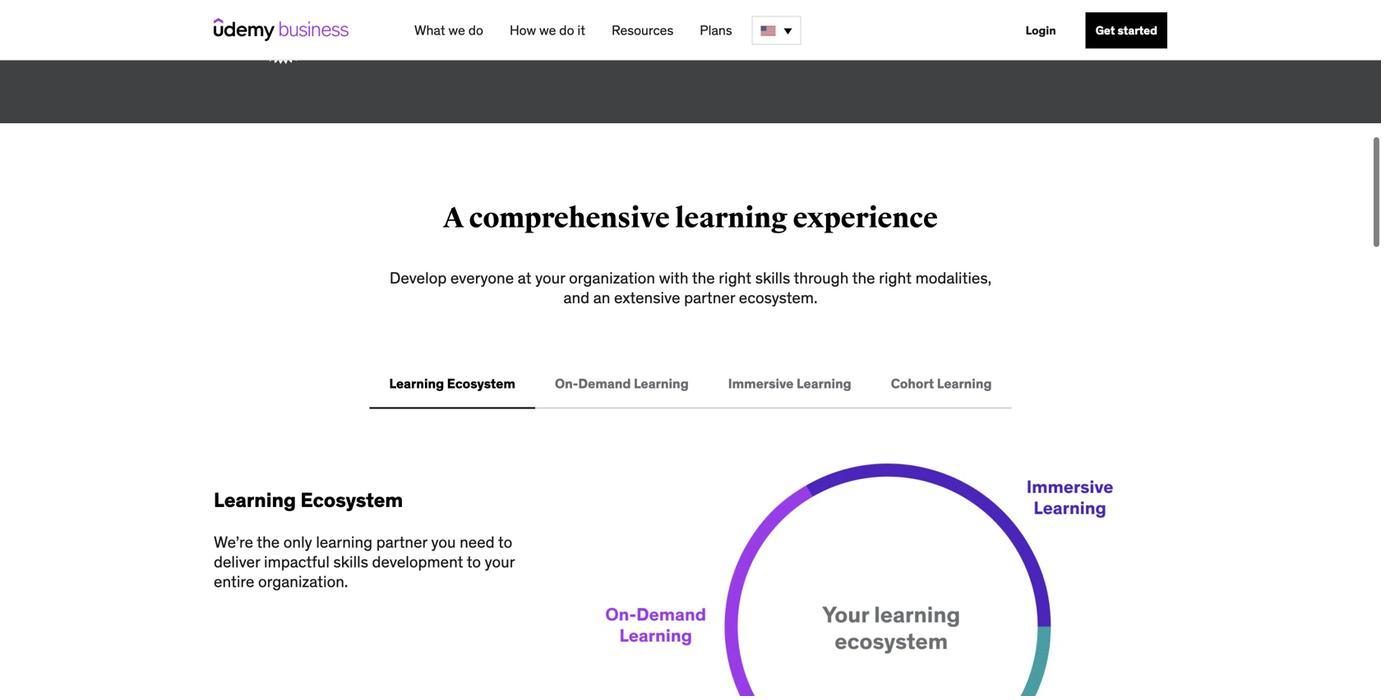 Task type: locate. For each thing, give the bounding box(es) containing it.
the left "only"
[[257, 532, 280, 552]]

you
[[431, 532, 456, 552]]

2 right from the left
[[879, 268, 912, 288]]

learning
[[675, 201, 788, 235], [316, 532, 373, 552]]

skills right impactful
[[333, 552, 368, 572]]

do inside dropdown button
[[559, 22, 574, 39]]

your
[[535, 268, 565, 288], [485, 552, 515, 572]]

login button
[[1016, 12, 1066, 49]]

the right the through
[[852, 268, 875, 288]]

0 horizontal spatial learning
[[316, 532, 373, 552]]

right left the modalities,
[[879, 268, 912, 288]]

development
[[372, 552, 463, 572]]

0 vertical spatial partner
[[684, 288, 735, 307]]

0 horizontal spatial the
[[257, 532, 280, 552]]

0 vertical spatial skills
[[755, 268, 790, 288]]

what we do button
[[408, 16, 490, 45]]

partner right extensive
[[684, 288, 735, 307]]

0 horizontal spatial skills
[[333, 552, 368, 572]]

we right how
[[539, 22, 556, 39]]

modalities,
[[916, 268, 992, 288]]

to right need
[[498, 532, 512, 552]]

ecosystem.
[[739, 288, 818, 307]]

tab list
[[214, 360, 1168, 409]]

we right "what"
[[449, 22, 465, 39]]

2 we from the left
[[539, 22, 556, 39]]

1 we from the left
[[449, 22, 465, 39]]

skills
[[755, 268, 790, 288], [333, 552, 368, 572]]

1 vertical spatial skills
[[333, 552, 368, 572]]

how we do it button
[[503, 16, 592, 45]]

1 horizontal spatial your
[[535, 268, 565, 288]]

partner
[[684, 288, 735, 307], [376, 532, 427, 552]]

started
[[1118, 23, 1158, 38]]

0 horizontal spatial do
[[468, 22, 483, 39]]

skills inside we're the only learning partner you need to deliver impactful skills development to your entire organization.
[[333, 552, 368, 572]]

login
[[1026, 23, 1056, 38]]

skills left the through
[[755, 268, 790, 288]]

cohort learning link
[[871, 360, 1012, 409]]

everyone
[[451, 268, 514, 288]]

ecosystem
[[447, 375, 516, 392], [301, 488, 403, 513]]

1 horizontal spatial ecosystem
[[447, 375, 516, 392]]

1 horizontal spatial skills
[[755, 268, 790, 288]]

deliver
[[214, 552, 260, 572]]

0 vertical spatial learning ecosystem
[[389, 375, 516, 392]]

1 horizontal spatial do
[[559, 22, 574, 39]]

we
[[449, 22, 465, 39], [539, 22, 556, 39]]

entire
[[214, 572, 254, 592]]

partner inside 'develop everyone at your organization with the right skills through the right modalities, and an extensive partner ecosystem.'
[[684, 288, 735, 307]]

organization
[[569, 268, 655, 288]]

0 horizontal spatial right
[[719, 268, 752, 288]]

learning
[[389, 375, 444, 392], [634, 375, 689, 392], [797, 375, 852, 392], [937, 375, 992, 392], [214, 488, 296, 513]]

learning inside we're the only learning partner you need to deliver impactful skills development to your entire organization.
[[316, 532, 373, 552]]

1 horizontal spatial learning
[[675, 201, 788, 235]]

get started link
[[1086, 12, 1168, 49]]

a
[[443, 201, 464, 235]]

the
[[692, 268, 715, 288], [852, 268, 875, 288], [257, 532, 280, 552]]

right right with
[[719, 268, 752, 288]]

learning inside learning ecosystem link
[[389, 375, 444, 392]]

partner left the you
[[376, 532, 427, 552]]

to
[[498, 532, 512, 552], [467, 552, 481, 572]]

demand
[[578, 375, 631, 392]]

0 horizontal spatial to
[[467, 552, 481, 572]]

how we do it
[[510, 22, 585, 39]]

1 vertical spatial your
[[485, 552, 515, 572]]

the inside we're the only learning partner you need to deliver impactful skills development to your entire organization.
[[257, 532, 280, 552]]

0 vertical spatial learning
[[675, 201, 788, 235]]

1 horizontal spatial right
[[879, 268, 912, 288]]

0 horizontal spatial we
[[449, 22, 465, 39]]

to right the you
[[467, 552, 481, 572]]

an
[[593, 288, 611, 307]]

need
[[460, 532, 495, 552]]

do right "what"
[[468, 22, 483, 39]]

0 horizontal spatial ecosystem
[[301, 488, 403, 513]]

0 vertical spatial your
[[535, 268, 565, 288]]

get started
[[1096, 23, 1158, 38]]

the right with
[[692, 268, 715, 288]]

1 horizontal spatial partner
[[684, 288, 735, 307]]

on-
[[555, 375, 578, 392]]

learning right "only"
[[316, 532, 373, 552]]

plans
[[700, 22, 732, 39]]

comprehensive
[[469, 201, 670, 235]]

1 do from the left
[[468, 22, 483, 39]]

1 vertical spatial ecosystem
[[301, 488, 403, 513]]

1 horizontal spatial we
[[539, 22, 556, 39]]

we inside popup button
[[449, 22, 465, 39]]

we're
[[214, 532, 253, 552]]

2 do from the left
[[559, 22, 574, 39]]

learning ecosystem
[[389, 375, 516, 392], [214, 488, 403, 513]]

0 horizontal spatial your
[[485, 552, 515, 572]]

0 horizontal spatial partner
[[376, 532, 427, 552]]

organization.
[[258, 572, 348, 592]]

udemy business image
[[214, 18, 349, 41]]

immersive learning link
[[709, 360, 871, 409]]

learning up 'develop everyone at your organization with the right skills through the right modalities, and an extensive partner ecosystem.'
[[675, 201, 788, 235]]

do inside popup button
[[468, 22, 483, 39]]

right
[[719, 268, 752, 288], [879, 268, 912, 288]]

we inside dropdown button
[[539, 22, 556, 39]]

your right at
[[535, 268, 565, 288]]

1 vertical spatial partner
[[376, 532, 427, 552]]

1 vertical spatial learning
[[316, 532, 373, 552]]

your right the you
[[485, 552, 515, 572]]

do left "it"
[[559, 22, 574, 39]]

do
[[468, 22, 483, 39], [559, 22, 574, 39]]

tab list containing learning ecosystem
[[214, 360, 1168, 409]]

1 right from the left
[[719, 268, 752, 288]]



Task type: vqa. For each thing, say whether or not it's contained in the screenshot.
second View from right
no



Task type: describe. For each thing, give the bounding box(es) containing it.
your inside 'develop everyone at your organization with the right skills through the right modalities, and an extensive partner ecosystem.'
[[535, 268, 565, 288]]

through
[[794, 268, 849, 288]]

and
[[564, 288, 590, 307]]

skills inside 'develop everyone at your organization with the right skills through the right modalities, and an extensive partner ecosystem.'
[[755, 268, 790, 288]]

extensive
[[614, 288, 680, 307]]

we for what
[[449, 22, 465, 39]]

it
[[578, 22, 585, 39]]

what
[[414, 22, 445, 39]]

develop everyone at your organization with the right skills through the right modalities, and an extensive partner ecosystem.
[[390, 268, 992, 307]]

at
[[518, 268, 532, 288]]

immersive
[[728, 375, 794, 392]]

menu navigation
[[401, 0, 1168, 61]]

1 horizontal spatial to
[[498, 532, 512, 552]]

with
[[659, 268, 689, 288]]

what we do
[[414, 22, 483, 39]]

learning inside on-demand learning link
[[634, 375, 689, 392]]

impactful
[[264, 552, 330, 572]]

a comprehensive learning experience
[[443, 201, 938, 235]]

partner inside we're the only learning partner you need to deliver impactful skills development to your entire organization.
[[376, 532, 427, 552]]

resources
[[612, 22, 674, 39]]

resources button
[[605, 16, 680, 45]]

cohort
[[891, 375, 934, 392]]

do for what we do
[[468, 22, 483, 39]]

your inside we're the only learning partner you need to deliver impactful skills development to your entire organization.
[[485, 552, 515, 572]]

learning ecosystem link
[[370, 360, 535, 409]]

we for how
[[539, 22, 556, 39]]

learning inside cohort learning link
[[937, 375, 992, 392]]

get
[[1096, 23, 1115, 38]]

we're the only learning partner you need to deliver impactful skills development to your entire organization.
[[214, 532, 515, 592]]

only
[[284, 532, 312, 552]]

1 vertical spatial learning ecosystem
[[214, 488, 403, 513]]

how
[[510, 22, 536, 39]]

on-demand learning
[[555, 375, 689, 392]]

cohort learning
[[891, 375, 992, 392]]

experience
[[793, 201, 938, 235]]

1 horizontal spatial the
[[692, 268, 715, 288]]

2 horizontal spatial the
[[852, 268, 875, 288]]

do for how we do it
[[559, 22, 574, 39]]

0 vertical spatial ecosystem
[[447, 375, 516, 392]]

immersive learning
[[728, 375, 852, 392]]

develop
[[390, 268, 447, 288]]

on-demand learning link
[[535, 360, 709, 409]]

plans button
[[693, 16, 739, 45]]

learning inside immersive learning link
[[797, 375, 852, 392]]



